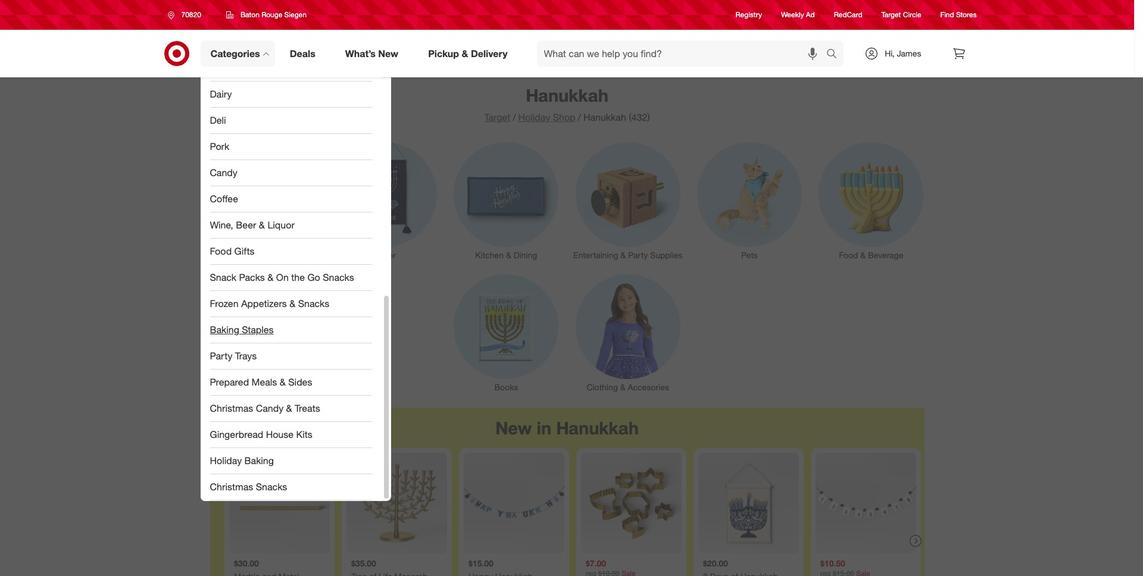 Task type: describe. For each thing, give the bounding box(es) containing it.
christmas candy & treats
[[210, 403, 320, 414]]

$35.00
[[351, 559, 376, 569]]

baton rouge siegen
[[240, 10, 307, 19]]

$30.00 link
[[229, 453, 330, 576]]

trays
[[235, 350, 257, 362]]

8 days of hanukkah garland - threshold™ image
[[815, 453, 916, 554]]

pork link
[[200, 134, 381, 160]]

on
[[276, 272, 289, 283]]

frozen appetizers & snacks
[[210, 298, 329, 310]]

shop
[[553, 111, 576, 123]]

$20.00 link
[[698, 453, 799, 576]]

beer
[[236, 219, 256, 231]]

70820 button
[[160, 4, 214, 26]]

kits
[[296, 429, 312, 441]]

$30.00
[[234, 559, 259, 569]]

christmas for christmas candy & treats
[[210, 403, 253, 414]]

frozen
[[210, 298, 239, 310]]

accesories
[[628, 382, 669, 392]]

new in hanukkah
[[495, 417, 639, 439]]

dairy
[[210, 88, 232, 100]]

gingerbread
[[210, 429, 263, 441]]

books
[[494, 382, 518, 392]]

food for food gifts
[[210, 245, 232, 257]]

& inside kitchen & dining link
[[506, 250, 511, 260]]

supplies
[[650, 250, 683, 260]]

kitchen & dining
[[475, 250, 537, 260]]

happy hanukkah garland - threshold™ image
[[464, 453, 564, 554]]

decor
[[373, 250, 396, 260]]

menorahs & candles link
[[202, 140, 324, 261]]

clothing & accesories
[[587, 382, 669, 392]]

2 / from the left
[[578, 111, 581, 123]]

party trays link
[[200, 344, 381, 370]]

clothing & accesories link
[[567, 272, 689, 394]]

& inside menorahs & candles link
[[264, 250, 269, 260]]

gifts
[[234, 245, 255, 257]]

new inside carousel region
[[495, 417, 532, 439]]

target circle link
[[882, 10, 921, 20]]

& inside frozen appetizers & snacks link
[[289, 298, 295, 310]]

pickup & delivery link
[[418, 40, 523, 67]]

& inside clothing & accesories link
[[620, 382, 625, 392]]

circle
[[903, 10, 921, 19]]

what's new link
[[335, 40, 413, 67]]

0 vertical spatial snacks
[[323, 272, 354, 283]]

0 vertical spatial hanukkah
[[526, 85, 608, 106]]

deals link
[[280, 40, 330, 67]]

frozen appetizers & snacks link
[[200, 291, 381, 317]]

gingerbread house kits link
[[200, 422, 381, 448]]

$10.50
[[820, 559, 845, 569]]

wine, beer & liquor link
[[200, 213, 381, 239]]

target inside "hanukkah target / holiday shop / hanukkah (432)"
[[484, 111, 510, 123]]

& inside wine, beer & liquor link
[[259, 219, 265, 231]]

treats
[[295, 403, 320, 414]]

8 days of hanukkah interactive wall hanging - threshold™ image
[[698, 453, 799, 554]]

what's new
[[345, 47, 398, 59]]

1 vertical spatial candy
[[256, 403, 283, 414]]

$7.00 link
[[581, 453, 681, 576]]

pork
[[210, 141, 229, 152]]

2 vertical spatial snacks
[[256, 481, 287, 493]]

find
[[941, 10, 954, 19]]

stores
[[956, 10, 977, 19]]

holiday shop link
[[518, 111, 576, 123]]

find stores link
[[941, 10, 977, 20]]

christmas snacks link
[[200, 475, 381, 501]]

0 horizontal spatial baking
[[210, 324, 239, 336]]

james
[[897, 48, 921, 58]]

what's
[[345, 47, 376, 59]]

categories
[[210, 47, 260, 59]]

$35.00 link
[[346, 453, 447, 576]]

$20.00
[[703, 559, 728, 569]]

redcard link
[[834, 10, 862, 20]]

staples
[[242, 324, 274, 336]]

What can we help you find? suggestions appear below search field
[[537, 40, 830, 67]]

1 vertical spatial hanukkah
[[583, 111, 626, 123]]

books link
[[445, 272, 567, 394]]

0 horizontal spatial new
[[378, 47, 398, 59]]

$15.00
[[468, 559, 493, 569]]

wine,
[[210, 219, 233, 231]]

weekly ad link
[[781, 10, 815, 20]]



Task type: locate. For each thing, give the bounding box(es) containing it.
1 horizontal spatial new
[[495, 417, 532, 439]]

$15.00 link
[[464, 453, 564, 576]]

redcard
[[834, 10, 862, 19]]

food & beverage
[[839, 250, 903, 260]]

registry link
[[736, 10, 762, 20]]

70820
[[181, 10, 201, 19]]

candy link
[[200, 160, 381, 186]]

/ right target link
[[513, 111, 516, 123]]

candy down meals
[[256, 403, 283, 414]]

& inside christmas candy & treats link
[[286, 403, 292, 414]]

hanukkah up shop
[[526, 85, 608, 106]]

1 horizontal spatial target
[[882, 10, 901, 19]]

1 horizontal spatial baking
[[244, 455, 274, 467]]

snack packs & on the go snacks link
[[200, 265, 381, 291]]

deals
[[290, 47, 315, 59]]

party inside 'link'
[[210, 350, 232, 362]]

snack packs & on the go snacks
[[210, 272, 354, 283]]

& left dining
[[506, 250, 511, 260]]

packs
[[239, 272, 265, 283]]

food left beverage
[[839, 250, 858, 260]]

christmas down holiday baking in the bottom of the page
[[210, 481, 253, 493]]

target link
[[484, 111, 510, 123]]

2 christmas from the top
[[210, 481, 253, 493]]

new right what's
[[378, 47, 398, 59]]

1 christmas from the top
[[210, 403, 253, 414]]

holiday inside "hanukkah target / holiday shop / hanukkah (432)"
[[518, 111, 550, 123]]

& inside prepared meals & sides link
[[280, 376, 286, 388]]

0 horizontal spatial food
[[210, 245, 232, 257]]

snacks right go
[[323, 272, 354, 283]]

weekly
[[781, 10, 804, 19]]

candles
[[271, 250, 302, 260]]

pets
[[741, 250, 758, 260]]

0 horizontal spatial party
[[210, 350, 232, 362]]

food
[[210, 245, 232, 257], [839, 250, 858, 260]]

& left on
[[267, 272, 273, 283]]

1 vertical spatial new
[[495, 417, 532, 439]]

holiday
[[518, 111, 550, 123], [210, 455, 242, 467]]

party
[[628, 250, 648, 260], [210, 350, 232, 362]]

coffee
[[210, 193, 238, 205]]

& down snack packs & on the go snacks link
[[289, 298, 295, 310]]

$10.50 link
[[815, 453, 916, 576]]

1 vertical spatial target
[[484, 111, 510, 123]]

& right beer
[[259, 219, 265, 231]]

(432)
[[629, 111, 650, 123]]

meals
[[252, 376, 277, 388]]

carousel region
[[210, 408, 924, 576]]

hi, james
[[885, 48, 921, 58]]

pets link
[[689, 140, 810, 261]]

1 horizontal spatial food
[[839, 250, 858, 260]]

hanukkah target / holiday shop / hanukkah (432)
[[484, 85, 650, 123]]

pickup & delivery
[[428, 47, 508, 59]]

0 vertical spatial party
[[628, 250, 648, 260]]

menorahs & candles
[[224, 250, 302, 260]]

clothing
[[587, 382, 618, 392]]

1 horizontal spatial /
[[578, 111, 581, 123]]

christmas down prepared
[[210, 403, 253, 414]]

deli
[[210, 114, 226, 126]]

& inside "entertaining & party supplies" link
[[621, 250, 626, 260]]

2 vertical spatial hanukkah
[[556, 417, 639, 439]]

party left trays on the bottom left of the page
[[210, 350, 232, 362]]

hanukkah left (432)
[[583, 111, 626, 123]]

0 vertical spatial candy
[[210, 167, 237, 179]]

pickup
[[428, 47, 459, 59]]

1 / from the left
[[513, 111, 516, 123]]

dining
[[514, 250, 537, 260]]

rouge
[[261, 10, 282, 19]]

& inside pickup & delivery link
[[462, 47, 468, 59]]

hanukkah down clothing
[[556, 417, 639, 439]]

snacks
[[323, 272, 354, 283], [298, 298, 329, 310], [256, 481, 287, 493]]

0 vertical spatial target
[[882, 10, 901, 19]]

1 vertical spatial christmas
[[210, 481, 253, 493]]

6pc hanukkah cookie cutter set - threshold™ image
[[581, 453, 681, 554]]

candy up coffee
[[210, 167, 237, 179]]

holiday baking link
[[200, 448, 381, 475]]

snacks down go
[[298, 298, 329, 310]]

house
[[266, 429, 294, 441]]

holiday left shop
[[518, 111, 550, 123]]

& left candles
[[264, 250, 269, 260]]

baking down gingerbread house kits
[[244, 455, 274, 467]]

1 vertical spatial baking
[[244, 455, 274, 467]]

snacks down holiday baking 'link'
[[256, 481, 287, 493]]

kitchen
[[475, 250, 504, 260]]

& left treats
[[286, 403, 292, 414]]

food left gifts
[[210, 245, 232, 257]]

baton rouge siegen button
[[218, 4, 314, 26]]

prepared meals & sides link
[[200, 370, 381, 396]]

entertaining
[[573, 250, 618, 260]]

target left holiday shop link
[[484, 111, 510, 123]]

1 horizontal spatial candy
[[256, 403, 283, 414]]

holiday down gingerbread
[[210, 455, 242, 467]]

& inside food & beverage link
[[861, 250, 866, 260]]

menorahs
[[224, 250, 261, 260]]

0 horizontal spatial target
[[484, 111, 510, 123]]

ad
[[806, 10, 815, 19]]

1 horizontal spatial holiday
[[518, 111, 550, 123]]

new left in
[[495, 417, 532, 439]]

the
[[291, 272, 305, 283]]

baton
[[240, 10, 259, 19]]

& inside snack packs & on the go snacks link
[[267, 272, 273, 283]]

0 vertical spatial christmas
[[210, 403, 253, 414]]

coffee link
[[200, 186, 381, 213]]

new
[[378, 47, 398, 59], [495, 417, 532, 439]]

christmas candy & treats link
[[200, 396, 381, 422]]

hi,
[[885, 48, 895, 58]]

target circle
[[882, 10, 921, 19]]

sides
[[288, 376, 312, 388]]

0 vertical spatial holiday
[[518, 111, 550, 123]]

target
[[882, 10, 901, 19], [484, 111, 510, 123]]

go
[[307, 272, 320, 283]]

tree of life menorah gold - threshold™ image
[[346, 453, 447, 554]]

entertaining & party supplies
[[573, 250, 683, 260]]

deli link
[[200, 108, 381, 134]]

decor link
[[324, 140, 445, 261]]

entertaining & party supplies link
[[567, 140, 689, 261]]

hanukkah inside carousel region
[[556, 417, 639, 439]]

& left beverage
[[861, 250, 866, 260]]

target left circle at the top
[[882, 10, 901, 19]]

marble and metal menorah holder gold - threshold™ image
[[229, 453, 330, 554]]

prepared
[[210, 376, 249, 388]]

search
[[821, 49, 850, 60]]

1 vertical spatial holiday
[[210, 455, 242, 467]]

search button
[[821, 40, 850, 69]]

1 horizontal spatial party
[[628, 250, 648, 260]]

0 vertical spatial new
[[378, 47, 398, 59]]

food gifts
[[210, 245, 255, 257]]

siegen
[[284, 10, 307, 19]]

snack
[[210, 272, 236, 283]]

weekly ad
[[781, 10, 815, 19]]

& left "sides"
[[280, 376, 286, 388]]

party trays
[[210, 350, 257, 362]]

baking inside 'link'
[[244, 455, 274, 467]]

& right clothing
[[620, 382, 625, 392]]

& right pickup
[[462, 47, 468, 59]]

holiday inside 'link'
[[210, 455, 242, 467]]

christmas for christmas snacks
[[210, 481, 253, 493]]

kitchen & dining link
[[445, 140, 567, 261]]

1 vertical spatial snacks
[[298, 298, 329, 310]]

dairy link
[[200, 82, 381, 108]]

in
[[537, 417, 551, 439]]

/ right shop
[[578, 111, 581, 123]]

baking
[[210, 324, 239, 336], [244, 455, 274, 467]]

party left supplies
[[628, 250, 648, 260]]

0 horizontal spatial /
[[513, 111, 516, 123]]

1 vertical spatial party
[[210, 350, 232, 362]]

baking down frozen
[[210, 324, 239, 336]]

0 vertical spatial baking
[[210, 324, 239, 336]]

0 horizontal spatial candy
[[210, 167, 237, 179]]

beverage
[[868, 250, 903, 260]]

food for food & beverage
[[839, 250, 858, 260]]

& right entertaining
[[621, 250, 626, 260]]

0 horizontal spatial holiday
[[210, 455, 242, 467]]



Task type: vqa. For each thing, say whether or not it's contained in the screenshot.
90 link
no



